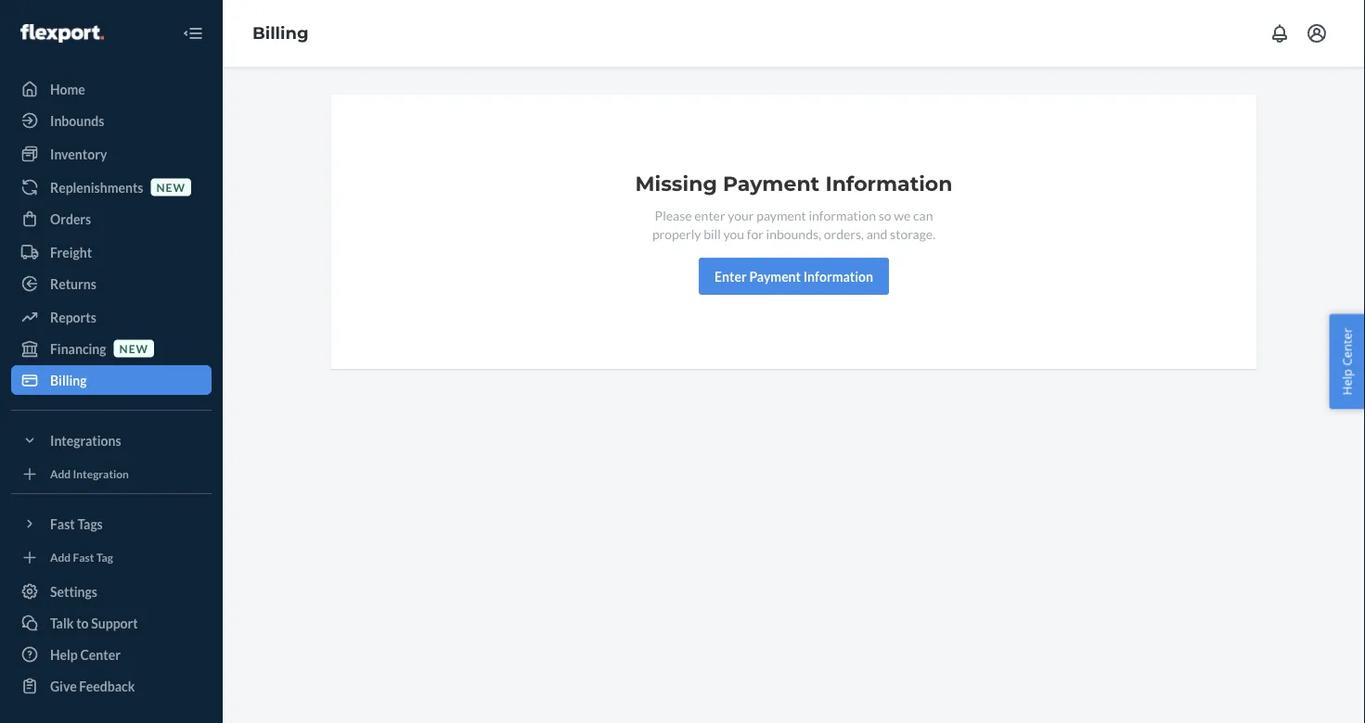 Task type: locate. For each thing, give the bounding box(es) containing it.
add up settings
[[50, 551, 71, 565]]

give feedback button
[[11, 672, 212, 702]]

integration
[[73, 468, 129, 481]]

orders
[[50, 211, 91, 227]]

fast inside dropdown button
[[50, 517, 75, 532]]

inventory
[[50, 146, 107, 162]]

inbounds link
[[11, 106, 212, 136]]

settings link
[[11, 577, 212, 607]]

to
[[76, 616, 89, 632]]

1 vertical spatial add
[[50, 551, 71, 565]]

0 vertical spatial fast
[[50, 517, 75, 532]]

returns
[[50, 276, 96, 292]]

information
[[826, 171, 953, 196], [803, 269, 873, 284]]

integrations button
[[11, 426, 212, 456]]

give feedback
[[50, 679, 135, 695]]

payment
[[723, 171, 820, 196], [749, 269, 801, 284]]

tags
[[77, 517, 103, 532]]

1 add from the top
[[50, 468, 71, 481]]

1 vertical spatial help
[[50, 647, 78, 663]]

missing
[[635, 171, 717, 196]]

inbounds,
[[766, 226, 821, 242]]

information inside button
[[803, 269, 873, 284]]

can
[[913, 207, 933, 223]]

0 horizontal spatial billing link
[[11, 366, 212, 395]]

new
[[156, 180, 186, 194], [119, 342, 149, 355]]

properly
[[652, 226, 701, 242]]

0 horizontal spatial billing
[[50, 373, 87, 388]]

give
[[50, 679, 77, 695]]

payment
[[757, 207, 806, 223]]

billing down financing
[[50, 373, 87, 388]]

orders,
[[824, 226, 864, 242]]

0 vertical spatial help center
[[1339, 328, 1356, 396]]

1 vertical spatial center
[[80, 647, 121, 663]]

help
[[1339, 369, 1356, 396], [50, 647, 78, 663]]

replenishments
[[50, 180, 143, 195]]

payment up payment
[[723, 171, 820, 196]]

0 vertical spatial billing
[[252, 23, 309, 43]]

billing
[[252, 23, 309, 43], [50, 373, 87, 388]]

0 vertical spatial add
[[50, 468, 71, 481]]

add for add fast tag
[[50, 551, 71, 565]]

0 horizontal spatial help
[[50, 647, 78, 663]]

support
[[91, 616, 138, 632]]

we
[[894, 207, 911, 223]]

information down orders,
[[803, 269, 873, 284]]

fast left tags in the bottom of the page
[[50, 517, 75, 532]]

payment right enter
[[749, 269, 801, 284]]

reports link
[[11, 303, 212, 332]]

add integration link
[[11, 463, 212, 486]]

information
[[809, 207, 876, 223]]

feedback
[[79, 679, 135, 695]]

enter
[[715, 269, 747, 284]]

0 vertical spatial help
[[1339, 369, 1356, 396]]

0 vertical spatial information
[[826, 171, 953, 196]]

1 horizontal spatial center
[[1339, 328, 1356, 366]]

returns link
[[11, 269, 212, 299]]

fast
[[50, 517, 75, 532], [73, 551, 94, 565]]

0 horizontal spatial help center
[[50, 647, 121, 663]]

tag
[[96, 551, 113, 565]]

1 horizontal spatial help center
[[1339, 328, 1356, 396]]

2 add from the top
[[50, 551, 71, 565]]

integrations
[[50, 433, 121, 449]]

missing payment information
[[635, 171, 953, 196]]

information up so
[[826, 171, 953, 196]]

help center
[[1339, 328, 1356, 396], [50, 647, 121, 663]]

0 horizontal spatial new
[[119, 342, 149, 355]]

billing link down financing
[[11, 366, 212, 395]]

add fast tag
[[50, 551, 113, 565]]

so
[[879, 207, 892, 223]]

orders link
[[11, 204, 212, 234]]

open account menu image
[[1306, 22, 1328, 45]]

1 vertical spatial information
[[803, 269, 873, 284]]

payment inside enter payment information button
[[749, 269, 801, 284]]

fast left tag
[[73, 551, 94, 565]]

center inside button
[[1339, 328, 1356, 366]]

help center inside button
[[1339, 328, 1356, 396]]

fast tags
[[50, 517, 103, 532]]

freight
[[50, 245, 92, 260]]

1 horizontal spatial billing link
[[252, 23, 309, 43]]

add
[[50, 468, 71, 481], [50, 551, 71, 565]]

0 horizontal spatial center
[[80, 647, 121, 663]]

1 horizontal spatial new
[[156, 180, 186, 194]]

0 vertical spatial billing link
[[252, 23, 309, 43]]

1 vertical spatial payment
[[749, 269, 801, 284]]

fast tags button
[[11, 510, 212, 539]]

1 vertical spatial new
[[119, 342, 149, 355]]

billing link right close navigation image
[[252, 23, 309, 43]]

please
[[655, 207, 692, 223]]

billing right close navigation image
[[252, 23, 309, 43]]

you
[[723, 226, 744, 242]]

0 vertical spatial new
[[156, 180, 186, 194]]

new down reports link
[[119, 342, 149, 355]]

open notifications image
[[1269, 22, 1291, 45]]

help inside button
[[1339, 369, 1356, 396]]

home
[[50, 81, 85, 97]]

add left integration
[[50, 468, 71, 481]]

1 horizontal spatial help
[[1339, 369, 1356, 396]]

0 vertical spatial center
[[1339, 328, 1356, 366]]

center
[[1339, 328, 1356, 366], [80, 647, 121, 663]]

add fast tag link
[[11, 547, 212, 570]]

1 vertical spatial help center
[[50, 647, 121, 663]]

add for add integration
[[50, 468, 71, 481]]

new up the 'orders' link
[[156, 180, 186, 194]]

payment for missing
[[723, 171, 820, 196]]

billing link
[[252, 23, 309, 43], [11, 366, 212, 395]]

0 vertical spatial payment
[[723, 171, 820, 196]]



Task type: vqa. For each thing, say whether or not it's contained in the screenshot.
the left The
no



Task type: describe. For each thing, give the bounding box(es) containing it.
1 horizontal spatial billing
[[252, 23, 309, 43]]

talk to support
[[50, 616, 138, 632]]

for
[[747, 226, 764, 242]]

enter payment information button
[[699, 258, 889, 295]]

help center link
[[11, 640, 212, 670]]

and
[[867, 226, 888, 242]]

settings
[[50, 584, 97, 600]]

inbounds
[[50, 113, 104, 129]]

information for enter payment information
[[803, 269, 873, 284]]

information for missing payment information
[[826, 171, 953, 196]]

add integration
[[50, 468, 129, 481]]

financing
[[50, 341, 106, 357]]

enter
[[694, 207, 725, 223]]

1 vertical spatial billing
[[50, 373, 87, 388]]

inventory link
[[11, 139, 212, 169]]

help center button
[[1330, 314, 1365, 410]]

please enter your payment information so we can properly bill you for inbounds, orders, and storage.
[[652, 207, 936, 242]]

new for financing
[[119, 342, 149, 355]]

close navigation image
[[182, 22, 204, 45]]

reports
[[50, 310, 96, 325]]

enter payment information
[[715, 269, 873, 284]]

new for replenishments
[[156, 180, 186, 194]]

1 vertical spatial billing link
[[11, 366, 212, 395]]

freight link
[[11, 238, 212, 267]]

home link
[[11, 74, 212, 104]]

storage.
[[890, 226, 936, 242]]

talk to support button
[[11, 609, 212, 639]]

bill
[[704, 226, 721, 242]]

payment for enter
[[749, 269, 801, 284]]

1 vertical spatial fast
[[73, 551, 94, 565]]

talk
[[50, 616, 74, 632]]

your
[[728, 207, 754, 223]]

flexport logo image
[[20, 24, 104, 43]]



